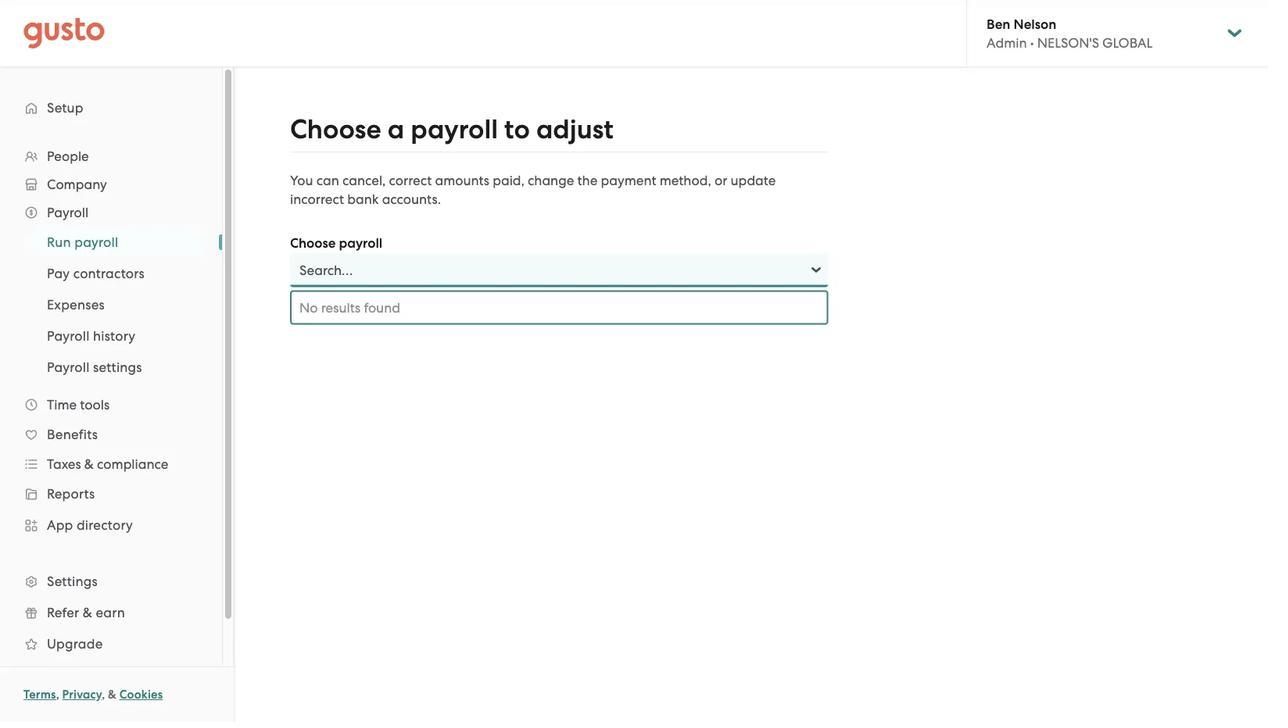 Task type: locate. For each thing, give the bounding box(es) containing it.
& left 'earn'
[[83, 605, 92, 621]]

, left cookies
[[102, 688, 105, 702]]

•
[[1031, 35, 1034, 51]]

0 vertical spatial choose
[[290, 114, 381, 145]]

amounts
[[435, 173, 490, 188]]

choose up can
[[290, 114, 381, 145]]

3 payroll from the top
[[47, 360, 90, 375]]

update
[[731, 173, 776, 188]]

0 vertical spatial &
[[84, 457, 94, 472]]

1 vertical spatial payroll
[[47, 328, 90, 344]]

1 payroll from the top
[[47, 205, 89, 221]]

can
[[316, 173, 339, 188]]

0 vertical spatial payroll
[[47, 205, 89, 221]]

0 horizontal spatial ,
[[56, 688, 59, 702]]

payroll for choose payroll
[[339, 235, 383, 251]]

&
[[84, 457, 94, 472], [83, 605, 92, 621], [108, 688, 117, 702]]

paid,
[[493, 173, 525, 188]]

bank
[[347, 192, 379, 207]]

home image
[[23, 18, 105, 49]]

list
[[0, 142, 222, 691], [0, 227, 222, 383]]

payroll inside list
[[74, 235, 118, 250]]

upgrade
[[47, 637, 103, 652]]

None field
[[300, 261, 303, 280]]

& left cookies
[[108, 688, 117, 702]]

reports
[[47, 486, 95, 502]]

list containing people
[[0, 142, 222, 691]]

pay
[[47, 266, 70, 282]]

gusto navigation element
[[0, 67, 222, 716]]

pay contractors
[[47, 266, 145, 282]]

1 vertical spatial &
[[83, 605, 92, 621]]

terms link
[[23, 688, 56, 702]]

the
[[578, 173, 598, 188]]

payroll
[[47, 205, 89, 221], [47, 328, 90, 344], [47, 360, 90, 375]]

company button
[[16, 170, 206, 199]]

,
[[56, 688, 59, 702], [102, 688, 105, 702]]

upgrade link
[[16, 630, 206, 658]]

change
[[528, 173, 574, 188]]

payroll for payroll
[[47, 205, 89, 221]]

found
[[364, 300, 400, 316]]

2 vertical spatial payroll
[[47, 360, 90, 375]]

payroll down expenses
[[47, 328, 90, 344]]

no
[[300, 300, 318, 316]]

payroll
[[411, 114, 498, 145], [74, 235, 118, 250], [339, 235, 383, 251]]

choose
[[290, 114, 381, 145], [290, 235, 336, 251]]

choose up search… at the top of the page
[[290, 235, 336, 251]]

2 list from the top
[[0, 227, 222, 383]]

1 list from the top
[[0, 142, 222, 691]]

list containing run payroll
[[0, 227, 222, 383]]

1 horizontal spatial payroll
[[339, 235, 383, 251]]

2 payroll from the top
[[47, 328, 90, 344]]

1 vertical spatial choose
[[290, 235, 336, 251]]

history
[[93, 328, 136, 344]]

global
[[1103, 35, 1153, 51]]

compliance
[[97, 457, 168, 472]]

adjust
[[536, 114, 614, 145]]

, left the privacy
[[56, 688, 59, 702]]

incorrect
[[290, 192, 344, 207]]

payroll history
[[47, 328, 136, 344]]

terms
[[23, 688, 56, 702]]

to
[[505, 114, 530, 145]]

0 horizontal spatial payroll
[[74, 235, 118, 250]]

refer & earn
[[47, 605, 125, 621]]

1 choose from the top
[[290, 114, 381, 145]]

& right taxes
[[84, 457, 94, 472]]

company
[[47, 177, 107, 192]]

2 choose from the top
[[290, 235, 336, 251]]

payroll for payroll history
[[47, 328, 90, 344]]

payroll up time
[[47, 360, 90, 375]]

payroll for run payroll
[[74, 235, 118, 250]]

payroll up search… at the top of the page
[[339, 235, 383, 251]]

earn
[[96, 605, 125, 621]]

payroll up the amounts
[[411, 114, 498, 145]]

payroll down company at the top of the page
[[47, 205, 89, 221]]

& inside dropdown button
[[84, 457, 94, 472]]

payroll settings
[[47, 360, 142, 375]]

benefits link
[[16, 421, 206, 449]]

1 horizontal spatial ,
[[102, 688, 105, 702]]

payroll up pay contractors at the left top of page
[[74, 235, 118, 250]]

payroll inside dropdown button
[[47, 205, 89, 221]]



Task type: describe. For each thing, give the bounding box(es) containing it.
or
[[715, 173, 728, 188]]

directory
[[77, 518, 133, 533]]

nelson
[[1014, 16, 1057, 32]]

choose for choose payroll
[[290, 235, 336, 251]]

privacy
[[62, 688, 102, 702]]

refer & earn link
[[16, 599, 206, 627]]

& for earn
[[83, 605, 92, 621]]

payroll settings link
[[28, 353, 206, 382]]

setup
[[47, 100, 83, 116]]

cookies
[[119, 688, 163, 702]]

run payroll
[[47, 235, 118, 250]]

time tools button
[[16, 391, 206, 419]]

payment
[[601, 173, 657, 188]]

run
[[47, 235, 71, 250]]

taxes & compliance
[[47, 457, 168, 472]]

accounts.
[[382, 192, 441, 207]]

choose for choose a payroll to adjust
[[290, 114, 381, 145]]

pay contractors link
[[28, 260, 206, 288]]

time tools
[[47, 397, 110, 413]]

search…
[[300, 262, 353, 278]]

settings
[[93, 360, 142, 375]]

settings link
[[16, 568, 206, 596]]

setup link
[[16, 94, 206, 122]]

method,
[[660, 173, 712, 188]]

benefits
[[47, 427, 98, 443]]

settings
[[47, 574, 98, 590]]

results
[[321, 300, 361, 316]]

& for compliance
[[84, 457, 94, 472]]

taxes
[[47, 457, 81, 472]]

cancel,
[[342, 173, 386, 188]]

payroll for payroll settings
[[47, 360, 90, 375]]

run payroll link
[[28, 228, 206, 257]]

you
[[290, 173, 313, 188]]

2 , from the left
[[102, 688, 105, 702]]

correct
[[389, 173, 432, 188]]

2 vertical spatial &
[[108, 688, 117, 702]]

no results found
[[300, 300, 400, 316]]

refer
[[47, 605, 79, 621]]

people
[[47, 149, 89, 164]]

time
[[47, 397, 77, 413]]

privacy link
[[62, 688, 102, 702]]

people button
[[16, 142, 206, 170]]

expenses link
[[28, 291, 206, 319]]

2 horizontal spatial payroll
[[411, 114, 498, 145]]

you can cancel, correct amounts paid, change the payment method, or update incorrect bank accounts.
[[290, 173, 776, 207]]

ben nelson admin • nelson's global
[[987, 16, 1153, 51]]

app directory
[[47, 518, 133, 533]]

expenses
[[47, 297, 105, 313]]

payroll history link
[[28, 322, 206, 350]]

taxes & compliance button
[[16, 450, 206, 479]]

tools
[[80, 397, 110, 413]]

reports link
[[16, 480, 206, 508]]

payroll button
[[16, 199, 206, 227]]

terms , privacy , & cookies
[[23, 688, 163, 702]]

app
[[47, 518, 73, 533]]

cookies button
[[119, 686, 163, 705]]

ben
[[987, 16, 1011, 32]]

nelson's
[[1038, 35, 1100, 51]]

choose a payroll to adjust
[[290, 114, 614, 145]]

admin
[[987, 35, 1027, 51]]

a
[[388, 114, 405, 145]]

choose payroll
[[290, 235, 383, 251]]

app directory link
[[16, 511, 206, 540]]

contractors
[[73, 266, 145, 282]]

1 , from the left
[[56, 688, 59, 702]]



Task type: vqa. For each thing, say whether or not it's contained in the screenshot.
Company
yes



